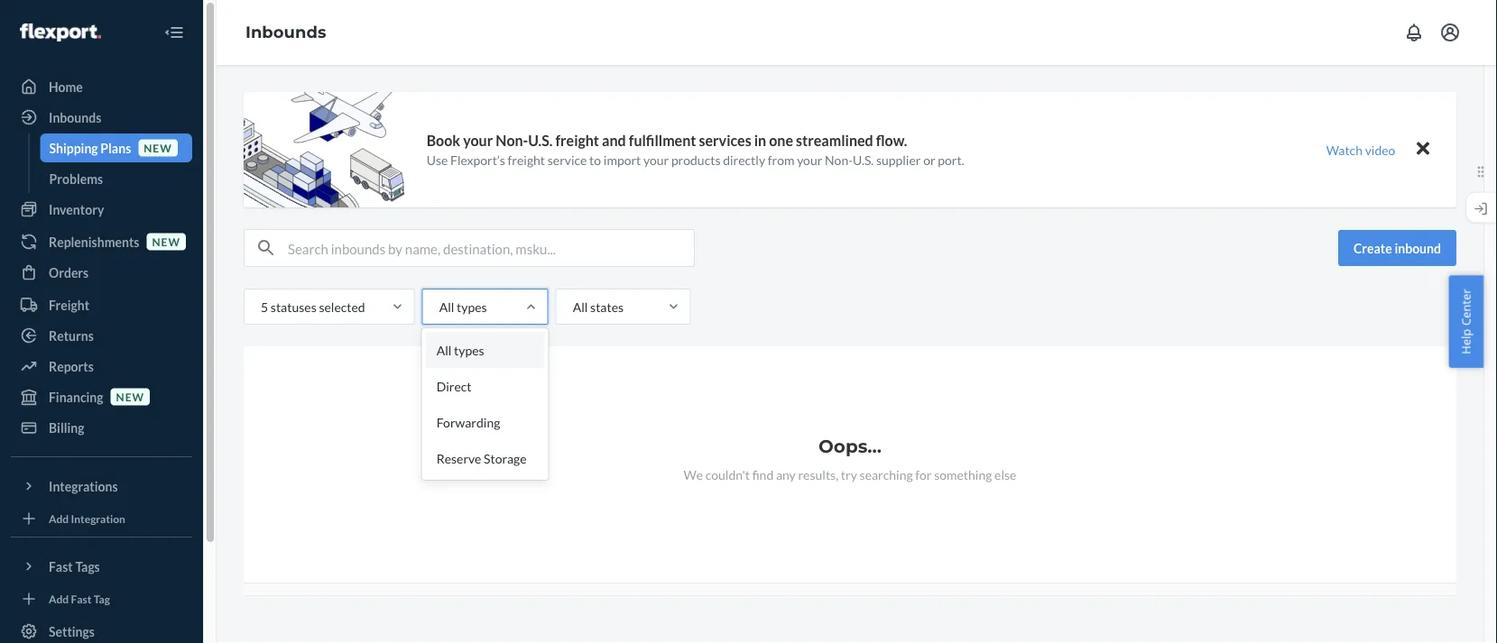 Task type: locate. For each thing, give the bounding box(es) containing it.
fast tags
[[49, 559, 100, 575]]

problems
[[49, 171, 103, 186]]

direct
[[437, 379, 472, 394]]

watch video button
[[1314, 137, 1408, 163]]

add for add fast tag
[[49, 593, 69, 606]]

reserve
[[437, 451, 482, 466]]

watch
[[1327, 142, 1363, 158]]

u.s. down streamlined
[[853, 152, 874, 168]]

1 horizontal spatial inbounds
[[246, 22, 326, 42]]

inbounds
[[246, 22, 326, 42], [49, 110, 101, 125]]

all states
[[573, 299, 624, 315]]

help center button
[[1449, 275, 1484, 368]]

oops...
[[819, 436, 882, 458]]

flow.
[[876, 132, 908, 149]]

services
[[699, 132, 752, 149]]

freight left 'service'
[[508, 152, 545, 168]]

shipping
[[49, 140, 98, 156]]

types down search inbounds by name, destination, msku... text box
[[457, 299, 487, 315]]

5
[[261, 299, 268, 315]]

1 horizontal spatial non-
[[825, 152, 853, 168]]

0 horizontal spatial freight
[[508, 152, 545, 168]]

your down fulfillment
[[644, 152, 669, 168]]

u.s.
[[528, 132, 553, 149], [853, 152, 874, 168]]

0 vertical spatial inbounds link
[[246, 22, 326, 42]]

5 statuses selected
[[261, 299, 365, 315]]

1 vertical spatial u.s.
[[853, 152, 874, 168]]

0 vertical spatial add
[[49, 512, 69, 525]]

financing
[[49, 390, 103, 405]]

or
[[924, 152, 936, 168]]

billing link
[[11, 413, 192, 442]]

integrations button
[[11, 472, 192, 501]]

home link
[[11, 72, 192, 101]]

streamlined
[[796, 132, 874, 149]]

orders
[[49, 265, 89, 280]]

2 horizontal spatial your
[[797, 152, 823, 168]]

help center
[[1458, 289, 1475, 355]]

couldn't
[[706, 467, 750, 483]]

all types up direct at the bottom left
[[437, 343, 484, 358]]

your up flexport's
[[463, 132, 493, 149]]

new down reports link
[[116, 390, 145, 403]]

non-
[[496, 132, 528, 149], [825, 152, 853, 168]]

1 vertical spatial types
[[454, 343, 484, 358]]

new right plans
[[144, 141, 172, 154]]

1 vertical spatial all types
[[437, 343, 484, 358]]

1 vertical spatial new
[[152, 235, 180, 248]]

1 add from the top
[[49, 512, 69, 525]]

1 vertical spatial inbounds
[[49, 110, 101, 125]]

fulfillment
[[629, 132, 696, 149]]

freight up 'service'
[[556, 132, 599, 149]]

fast
[[49, 559, 73, 575], [71, 593, 92, 606]]

products
[[672, 152, 721, 168]]

create
[[1354, 241, 1393, 256]]

inbound
[[1395, 241, 1442, 256]]

all
[[439, 299, 454, 315], [573, 299, 588, 315], [437, 343, 452, 358]]

billing
[[49, 420, 84, 436]]

1 vertical spatial inbounds link
[[11, 103, 192, 132]]

1 horizontal spatial freight
[[556, 132, 599, 149]]

all types
[[439, 299, 487, 315], [437, 343, 484, 358]]

non- up flexport's
[[496, 132, 528, 149]]

to
[[590, 152, 601, 168]]

tag
[[94, 593, 110, 606]]

u.s. up 'service'
[[528, 132, 553, 149]]

0 horizontal spatial your
[[463, 132, 493, 149]]

add left the integration
[[49, 512, 69, 525]]

0 vertical spatial u.s.
[[528, 132, 553, 149]]

returns
[[49, 328, 94, 343]]

new
[[144, 141, 172, 154], [152, 235, 180, 248], [116, 390, 145, 403]]

fast tags button
[[11, 552, 192, 581]]

we
[[684, 467, 703, 483]]

types up direct at the bottom left
[[454, 343, 484, 358]]

integrations
[[49, 479, 118, 494]]

1 horizontal spatial inbounds link
[[246, 22, 326, 42]]

your
[[463, 132, 493, 149], [644, 152, 669, 168], [797, 152, 823, 168]]

0 vertical spatial non-
[[496, 132, 528, 149]]

Search inbounds by name, destination, msku... text field
[[288, 230, 694, 266]]

add inside "link"
[[49, 512, 69, 525]]

0 vertical spatial fast
[[49, 559, 73, 575]]

new up orders link
[[152, 235, 180, 248]]

your right from at the top
[[797, 152, 823, 168]]

0 vertical spatial all types
[[439, 299, 487, 315]]

integration
[[71, 512, 125, 525]]

book
[[427, 132, 460, 149]]

0 vertical spatial freight
[[556, 132, 599, 149]]

inbounds link
[[246, 22, 326, 42], [11, 103, 192, 132]]

0 horizontal spatial inbounds
[[49, 110, 101, 125]]

port.
[[938, 152, 965, 168]]

tags
[[75, 559, 100, 575]]

video
[[1365, 142, 1396, 158]]

1 vertical spatial non-
[[825, 152, 853, 168]]

2 vertical spatial new
[[116, 390, 145, 403]]

add integration
[[49, 512, 125, 525]]

fast left tags
[[49, 559, 73, 575]]

types
[[457, 299, 487, 315], [454, 343, 484, 358]]

flexport's
[[450, 152, 505, 168]]

0 vertical spatial new
[[144, 141, 172, 154]]

inventory link
[[11, 195, 192, 224]]

all types down search inbounds by name, destination, msku... text box
[[439, 299, 487, 315]]

fast left tag
[[71, 593, 92, 606]]

from
[[768, 152, 795, 168]]

2 add from the top
[[49, 593, 69, 606]]

add
[[49, 512, 69, 525], [49, 593, 69, 606]]

non- down streamlined
[[825, 152, 853, 168]]

freight
[[556, 132, 599, 149], [508, 152, 545, 168]]

1 vertical spatial add
[[49, 593, 69, 606]]

1 vertical spatial fast
[[71, 593, 92, 606]]

add up settings
[[49, 593, 69, 606]]

import
[[604, 152, 641, 168]]

0 horizontal spatial u.s.
[[528, 132, 553, 149]]

add fast tag link
[[11, 589, 192, 610]]



Task type: describe. For each thing, give the bounding box(es) containing it.
service
[[548, 152, 587, 168]]

all left states
[[573, 299, 588, 315]]

1 horizontal spatial your
[[644, 152, 669, 168]]

new for shipping plans
[[144, 141, 172, 154]]

supplier
[[877, 152, 921, 168]]

problems link
[[40, 164, 192, 193]]

freight link
[[11, 291, 192, 320]]

shipping plans
[[49, 140, 131, 156]]

returns link
[[11, 321, 192, 350]]

1 vertical spatial freight
[[508, 152, 545, 168]]

settings link
[[11, 617, 192, 644]]

orders link
[[11, 258, 192, 287]]

statuses
[[271, 299, 317, 315]]

add fast tag
[[49, 593, 110, 606]]

plans
[[100, 140, 131, 156]]

new for replenishments
[[152, 235, 180, 248]]

try
[[841, 467, 857, 483]]

add integration link
[[11, 508, 192, 530]]

fast inside dropdown button
[[49, 559, 73, 575]]

open notifications image
[[1404, 22, 1425, 43]]

add for add integration
[[49, 512, 69, 525]]

storage
[[484, 451, 527, 466]]

reports
[[49, 359, 94, 374]]

create inbound
[[1354, 241, 1442, 256]]

flexport logo image
[[20, 23, 101, 42]]

1 horizontal spatial u.s.
[[853, 152, 874, 168]]

book your non-u.s. freight and fulfillment services in one streamlined flow. use flexport's freight service to import your products directly from your non-u.s. supplier or port.
[[427, 132, 965, 168]]

reports link
[[11, 352, 192, 381]]

close image
[[1417, 138, 1430, 159]]

states
[[590, 299, 624, 315]]

close navigation image
[[163, 22, 185, 43]]

directly
[[723, 152, 766, 168]]

forwarding
[[437, 415, 500, 430]]

something
[[934, 467, 992, 483]]

in
[[754, 132, 767, 149]]

searching
[[860, 467, 913, 483]]

0 horizontal spatial inbounds link
[[11, 103, 192, 132]]

settings
[[49, 624, 95, 640]]

reserve storage
[[437, 451, 527, 466]]

open account menu image
[[1440, 22, 1462, 43]]

for
[[916, 467, 932, 483]]

one
[[769, 132, 794, 149]]

all down search inbounds by name, destination, msku... text box
[[439, 299, 454, 315]]

create inbound button
[[1339, 230, 1457, 266]]

freight
[[49, 297, 89, 313]]

help
[[1458, 329, 1475, 355]]

replenishments
[[49, 234, 139, 250]]

new for financing
[[116, 390, 145, 403]]

else
[[995, 467, 1017, 483]]

0 vertical spatial inbounds
[[246, 22, 326, 42]]

use
[[427, 152, 448, 168]]

0 vertical spatial types
[[457, 299, 487, 315]]

find
[[753, 467, 774, 483]]

and
[[602, 132, 626, 149]]

results,
[[798, 467, 839, 483]]

selected
[[319, 299, 365, 315]]

0 horizontal spatial non-
[[496, 132, 528, 149]]

watch video
[[1327, 142, 1396, 158]]

inventory
[[49, 202, 104, 217]]

all up direct at the bottom left
[[437, 343, 452, 358]]

center
[[1458, 289, 1475, 326]]

any
[[776, 467, 796, 483]]

home
[[49, 79, 83, 94]]

we couldn't find any results, try searching for something else
[[684, 467, 1017, 483]]



Task type: vqa. For each thing, say whether or not it's contained in the screenshot.
the Products - Available SKUs With Alias Counts button
no



